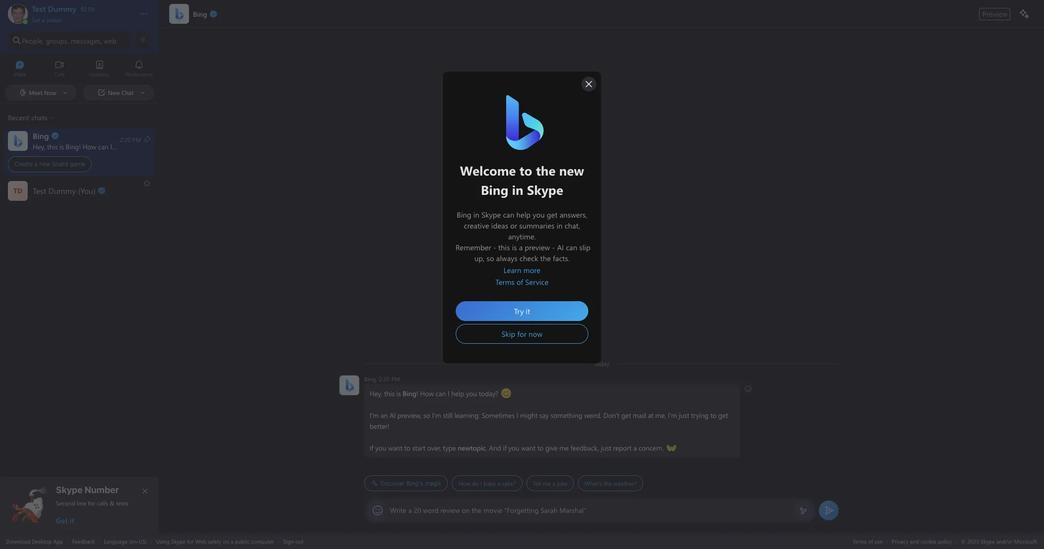 Task type: vqa. For each thing, say whether or not it's contained in the screenshot.
Design a new emoji
no



Task type: describe. For each thing, give the bounding box(es) containing it.
download desktop app
[[6, 538, 63, 545]]

1 horizontal spatial is
[[397, 389, 401, 399]]

discover
[[381, 480, 405, 487]]

web
[[104, 36, 116, 45]]

(openhands)
[[667, 443, 704, 452]]

joke
[[557, 480, 568, 488]]

word
[[423, 506, 439, 515]]

"forgetting
[[504, 506, 539, 515]]

pm
[[391, 375, 400, 383]]

weather?
[[614, 480, 637, 488]]

language
[[104, 538, 128, 545]]

better!
[[370, 422, 389, 431]]

how inside button
[[459, 480, 470, 488]]

write a 20 word review on the movie "forgetting sarah marshal"
[[390, 506, 587, 515]]

me,
[[656, 411, 666, 420]]

0 vertical spatial is
[[59, 142, 64, 151]]

privacy and cookie policy
[[892, 538, 952, 545]]

dialog containing learn more terms of service
[[443, 72, 601, 364]]

an
[[381, 411, 388, 420]]

of inside learn more terms of service
[[517, 277, 523, 287]]

at
[[648, 411, 654, 420]]

new
[[39, 160, 51, 168]]

feedback
[[72, 538, 95, 545]]

0 vertical spatial hey, this is bing ! how can i help you today?
[[33, 142, 163, 151]]

learning.
[[455, 411, 480, 420]]

weird.
[[584, 411, 602, 420]]

skype inside 'skype number' element
[[56, 485, 83, 496]]

a left public on the left
[[231, 538, 233, 545]]

i'm an ai preview, so i'm still learning. sometimes i might say something weird. don't get mad at me, i'm just trying to get better! if you want to start over, type
[[370, 411, 730, 453]]

1 vertical spatial !
[[417, 389, 418, 399]]

mad
[[633, 411, 646, 420]]

cake?
[[502, 480, 516, 488]]

1 horizontal spatial terms
[[853, 538, 867, 545]]

skype number element
[[8, 485, 151, 526]]

1 horizontal spatial skype
[[171, 538, 186, 545]]

you inside i'm an ai preview, so i'm still learning. sometimes i might say something weird. don't get mad at me, i'm just trying to get better! if you want to start over, type
[[375, 444, 386, 453]]

how do i bake a cake? button
[[452, 476, 523, 492]]

download
[[6, 538, 30, 545]]

a left 20
[[408, 506, 412, 515]]

use
[[875, 538, 883, 545]]

skype number
[[56, 485, 119, 496]]

public
[[235, 538, 250, 545]]

what's
[[585, 480, 602, 488]]

language (en-us)
[[104, 538, 147, 545]]

people,
[[22, 36, 44, 45]]

a right report at the right bottom
[[634, 444, 637, 453]]

give
[[546, 444, 558, 453]]

people, groups, messages, web
[[22, 36, 116, 45]]

still
[[443, 411, 453, 420]]

1 vertical spatial today?
[[479, 389, 499, 399]]

a right set
[[42, 16, 45, 24]]

terms of use
[[853, 538, 883, 545]]

newtopic
[[458, 444, 486, 453]]

for for calls
[[88, 500, 95, 507]]

0 vertical spatial this
[[47, 142, 58, 151]]

if
[[370, 444, 374, 453]]

safely
[[208, 538, 221, 545]]

tell
[[533, 480, 541, 488]]

texts
[[116, 500, 128, 507]]

terms of use link
[[853, 538, 883, 545]]

2:20
[[379, 375, 390, 383]]

set a status button
[[32, 14, 130, 24]]

1 vertical spatial the
[[472, 506, 482, 515]]

number
[[85, 485, 119, 496]]

a left new
[[34, 160, 38, 168]]

sign out
[[283, 538, 304, 545]]

1 horizontal spatial to
[[538, 444, 544, 453]]

bing,
[[364, 375, 377, 383]]

1 horizontal spatial me
[[560, 444, 569, 453]]

magic
[[425, 480, 442, 487]]

(smileeyes)
[[501, 389, 534, 398]]

create a new board game
[[14, 160, 85, 168]]

learn more terms of service
[[496, 265, 549, 287]]

0 vertical spatial bing
[[66, 142, 79, 151]]

0 horizontal spatial hey,
[[33, 142, 45, 151]]

second line for calls & texts
[[56, 500, 128, 507]]

0 vertical spatial help
[[114, 142, 127, 151]]

0 vertical spatial !
[[79, 142, 81, 151]]

1 horizontal spatial hey, this is bing ! how can i help you today?
[[370, 389, 500, 399]]

report
[[613, 444, 632, 453]]

trying
[[691, 411, 709, 420]]

out
[[295, 538, 304, 545]]

0 vertical spatial today?
[[141, 142, 161, 151]]

me inside tell me a joke button
[[543, 480, 551, 488]]

1 horizontal spatial can
[[436, 389, 446, 399]]

3 i'm from the left
[[668, 411, 677, 420]]

might
[[520, 411, 538, 420]]

app
[[53, 538, 63, 545]]

calls
[[97, 500, 108, 507]]



Task type: locate. For each thing, give the bounding box(es) containing it.
(en-
[[129, 538, 139, 545]]

today?
[[141, 142, 161, 151], [479, 389, 499, 399]]

download desktop app link
[[6, 538, 63, 545]]

1 horizontal spatial this
[[384, 389, 395, 399]]

0 horizontal spatial get
[[621, 411, 631, 420]]

bing up preview,
[[403, 389, 417, 399]]

bake
[[484, 480, 496, 488]]

over,
[[427, 444, 441, 453]]

a left joke
[[553, 480, 556, 488]]

start
[[412, 444, 426, 453]]

1 vertical spatial hey,
[[370, 389, 382, 399]]

can
[[98, 142, 108, 151], [436, 389, 446, 399]]

0 horizontal spatial me
[[543, 480, 551, 488]]

using skype for web safely on a public computer
[[156, 538, 274, 545]]

just inside i'm an ai preview, so i'm still learning. sometimes i might say something weird. don't get mad at me, i'm just trying to get better! if you want to start over, type
[[679, 411, 690, 420]]

0 vertical spatial me
[[560, 444, 569, 453]]

a right bake
[[497, 480, 500, 488]]

me right "tell"
[[543, 480, 551, 488]]

hey, this is bing ! how can i help you today? up game
[[33, 142, 163, 151]]

of down learn more link
[[517, 277, 523, 287]]

movie
[[484, 506, 502, 515]]

1 horizontal spatial on
[[462, 506, 470, 515]]

get right trying
[[719, 411, 728, 420]]

using
[[156, 538, 170, 545]]

to left give
[[538, 444, 544, 453]]

i inside button
[[481, 480, 482, 488]]

2 horizontal spatial to
[[711, 411, 717, 420]]

i'm left an
[[370, 411, 379, 420]]

policy
[[938, 538, 952, 545]]

ai
[[390, 411, 396, 420]]

1 vertical spatial me
[[543, 480, 551, 488]]

1 horizontal spatial of
[[869, 538, 873, 545]]

hey, up new
[[33, 142, 45, 151]]

of left the use
[[869, 538, 873, 545]]

me
[[560, 444, 569, 453], [543, 480, 551, 488]]

create
[[14, 160, 33, 168]]

get
[[56, 516, 68, 526]]

me right give
[[560, 444, 569, 453]]

review
[[441, 506, 460, 515]]

&
[[110, 500, 114, 507]]

how up game
[[83, 142, 96, 151]]

1 vertical spatial on
[[223, 538, 229, 545]]

0 vertical spatial skype
[[56, 485, 83, 496]]

0 vertical spatial the
[[604, 480, 612, 488]]

1 get from the left
[[621, 411, 631, 420]]

for right line in the left bottom of the page
[[88, 500, 95, 507]]

! up preview,
[[417, 389, 418, 399]]

1 horizontal spatial just
[[679, 411, 690, 420]]

set
[[32, 16, 40, 24]]

to right trying
[[711, 411, 717, 420]]

0 horizontal spatial just
[[601, 444, 612, 453]]

0 horizontal spatial today?
[[141, 142, 161, 151]]

computer
[[251, 538, 274, 545]]

terms left the use
[[853, 538, 867, 545]]

just left report at the right bottom
[[601, 444, 612, 453]]

tab list
[[0, 56, 159, 83]]

type
[[443, 444, 456, 453]]

how up so
[[420, 389, 434, 399]]

web
[[195, 538, 206, 545]]

1 vertical spatial help
[[451, 389, 464, 399]]

hey, this is bing ! how can i help you today? up so
[[370, 389, 500, 399]]

2 want from the left
[[521, 444, 536, 453]]

do
[[472, 480, 479, 488]]

dialog
[[443, 72, 601, 364]]

0 vertical spatial hey,
[[33, 142, 45, 151]]

to left the start
[[404, 444, 411, 453]]

1 vertical spatial hey, this is bing ! how can i help you today?
[[370, 389, 500, 399]]

bing's
[[406, 480, 423, 487]]

on for a
[[223, 538, 229, 545]]

terms down learn
[[496, 277, 515, 287]]

hey, down bing,
[[370, 389, 382, 399]]

is up board in the left top of the page
[[59, 142, 64, 151]]

0 horizontal spatial to
[[404, 444, 411, 453]]

get
[[621, 411, 631, 420], [719, 411, 728, 420]]

this
[[47, 142, 58, 151], [384, 389, 395, 399]]

board
[[52, 160, 68, 168]]

for left the web on the left of page
[[187, 538, 194, 545]]

2 get from the left
[[719, 411, 728, 420]]

0 vertical spatial how
[[83, 142, 96, 151]]

0 horizontal spatial of
[[517, 277, 523, 287]]

you
[[128, 142, 139, 151], [466, 389, 477, 399], [375, 444, 386, 453], [509, 444, 520, 453]]

i'm right me,
[[668, 411, 677, 420]]

privacy
[[892, 538, 909, 545]]

want left give
[[521, 444, 536, 453]]

2 i'm from the left
[[432, 411, 441, 420]]

terms inside learn more terms of service
[[496, 277, 515, 287]]

0 horizontal spatial skype
[[56, 485, 83, 496]]

1 horizontal spatial bing
[[403, 389, 417, 399]]

1 horizontal spatial for
[[187, 538, 194, 545]]

1 vertical spatial is
[[397, 389, 401, 399]]

!
[[79, 142, 81, 151], [417, 389, 418, 399]]

hey, this is bing ! how can i help you today?
[[33, 142, 163, 151], [370, 389, 500, 399]]

1 vertical spatial just
[[601, 444, 612, 453]]

preview
[[983, 10, 1008, 18]]

1 vertical spatial this
[[384, 389, 395, 399]]

get left mad
[[621, 411, 631, 420]]

the left movie
[[472, 506, 482, 515]]

1 horizontal spatial want
[[521, 444, 536, 453]]

bing up game
[[66, 142, 79, 151]]

1 horizontal spatial hey,
[[370, 389, 382, 399]]

1 i'm from the left
[[370, 411, 379, 420]]

1 vertical spatial how
[[420, 389, 434, 399]]

sarah
[[541, 506, 558, 515]]

hey,
[[33, 142, 45, 151], [370, 389, 382, 399]]

don't
[[604, 411, 620, 420]]

if
[[503, 444, 507, 453]]

say
[[540, 411, 549, 420]]

just left trying
[[679, 411, 690, 420]]

bing, 2:20 pm
[[364, 375, 400, 383]]

and
[[910, 538, 920, 545]]

1 horizontal spatial !
[[417, 389, 418, 399]]

i'm right so
[[432, 411, 441, 420]]

the
[[604, 480, 612, 488], [472, 506, 482, 515]]

1 vertical spatial for
[[187, 538, 194, 545]]

1 horizontal spatial help
[[451, 389, 464, 399]]

so
[[424, 411, 430, 420]]

0 horizontal spatial i'm
[[370, 411, 379, 420]]

0 vertical spatial just
[[679, 411, 690, 420]]

0 horizontal spatial hey, this is bing ! how can i help you today?
[[33, 142, 163, 151]]

more
[[524, 265, 541, 275]]

on right review
[[462, 506, 470, 515]]

1 vertical spatial skype
[[171, 538, 186, 545]]

how do i bake a cake?
[[459, 480, 516, 488]]

1 horizontal spatial how
[[420, 389, 434, 399]]

0 horizontal spatial help
[[114, 142, 127, 151]]

concern.
[[639, 444, 664, 453]]

skype right using
[[171, 538, 186, 545]]

0 horizontal spatial !
[[79, 142, 81, 151]]

0 horizontal spatial this
[[47, 142, 58, 151]]

i'm
[[370, 411, 379, 420], [432, 411, 441, 420], [668, 411, 677, 420]]

what's the weather?
[[585, 480, 637, 488]]

the right what's
[[604, 480, 612, 488]]

1 vertical spatial can
[[436, 389, 446, 399]]

want left the start
[[388, 444, 403, 453]]

newtopic . and if you want to give me feedback, just report a concern.
[[458, 444, 666, 453]]

tell me a joke
[[533, 480, 568, 488]]

on right safely
[[223, 538, 229, 545]]

write
[[390, 506, 407, 515]]

want inside i'm an ai preview, so i'm still learning. sometimes i might say something weird. don't get mad at me, i'm just trying to get better! if you want to start over, type
[[388, 444, 403, 453]]

the inside button
[[604, 480, 612, 488]]

0 horizontal spatial terms
[[496, 277, 515, 287]]

using skype for web safely on a public computer link
[[156, 538, 274, 545]]

sometimes
[[482, 411, 515, 420]]

1 want from the left
[[388, 444, 403, 453]]

0 vertical spatial on
[[462, 506, 470, 515]]

0 horizontal spatial is
[[59, 142, 64, 151]]

0 horizontal spatial the
[[472, 506, 482, 515]]

0 horizontal spatial how
[[83, 142, 96, 151]]

marshal"
[[560, 506, 587, 515]]

language (en-us) link
[[104, 538, 147, 545]]

feedback,
[[571, 444, 599, 453]]

Type a message text field
[[390, 506, 792, 515]]

it
[[70, 516, 74, 526]]

this up create a new board game
[[47, 142, 58, 151]]

0 horizontal spatial bing
[[66, 142, 79, 151]]

something
[[551, 411, 583, 420]]

for for web
[[187, 538, 194, 545]]

1 vertical spatial bing
[[403, 389, 417, 399]]

for
[[88, 500, 95, 507], [187, 538, 194, 545]]

2 horizontal spatial how
[[459, 480, 470, 488]]

people, groups, messages, web button
[[8, 32, 131, 50]]

messages,
[[71, 36, 102, 45]]

for inside 'skype number' element
[[88, 500, 95, 507]]

20
[[414, 506, 421, 515]]

i inside i'm an ai preview, so i'm still learning. sometimes i might say something weird. don't get mad at me, i'm just trying to get better! if you want to start over, type
[[517, 411, 518, 420]]

discover bing's magic
[[381, 480, 442, 487]]

skype up second
[[56, 485, 83, 496]]

! up game
[[79, 142, 81, 151]]

learn more link
[[504, 265, 541, 277]]

terms
[[496, 277, 515, 287], [853, 538, 867, 545]]

learn
[[504, 265, 522, 275]]

0 vertical spatial for
[[88, 500, 95, 507]]

1 horizontal spatial the
[[604, 480, 612, 488]]

is down pm
[[397, 389, 401, 399]]

desktop
[[32, 538, 52, 545]]

1 vertical spatial of
[[869, 538, 873, 545]]

1 vertical spatial terms
[[853, 538, 867, 545]]

tell me a joke button
[[527, 476, 574, 492]]

1 horizontal spatial i'm
[[432, 411, 441, 420]]

us)
[[139, 538, 147, 545]]

line
[[77, 500, 86, 507]]

0 horizontal spatial want
[[388, 444, 403, 453]]

2 horizontal spatial i'm
[[668, 411, 677, 420]]

on for the
[[462, 506, 470, 515]]

privacy and cookie policy link
[[892, 538, 952, 545]]

1 horizontal spatial get
[[719, 411, 728, 420]]

0 vertical spatial of
[[517, 277, 523, 287]]

2 vertical spatial how
[[459, 480, 470, 488]]

cookie
[[921, 538, 937, 545]]

status
[[46, 16, 62, 24]]

0 horizontal spatial for
[[88, 500, 95, 507]]

0 horizontal spatial can
[[98, 142, 108, 151]]

on
[[462, 506, 470, 515], [223, 538, 229, 545]]

1 horizontal spatial today?
[[479, 389, 499, 399]]

how left do
[[459, 480, 470, 488]]

this down 2:20
[[384, 389, 395, 399]]

just
[[679, 411, 690, 420], [601, 444, 612, 453]]

0 vertical spatial terms
[[496, 277, 515, 287]]

0 horizontal spatial on
[[223, 538, 229, 545]]

0 vertical spatial can
[[98, 142, 108, 151]]

sign
[[283, 538, 294, 545]]



